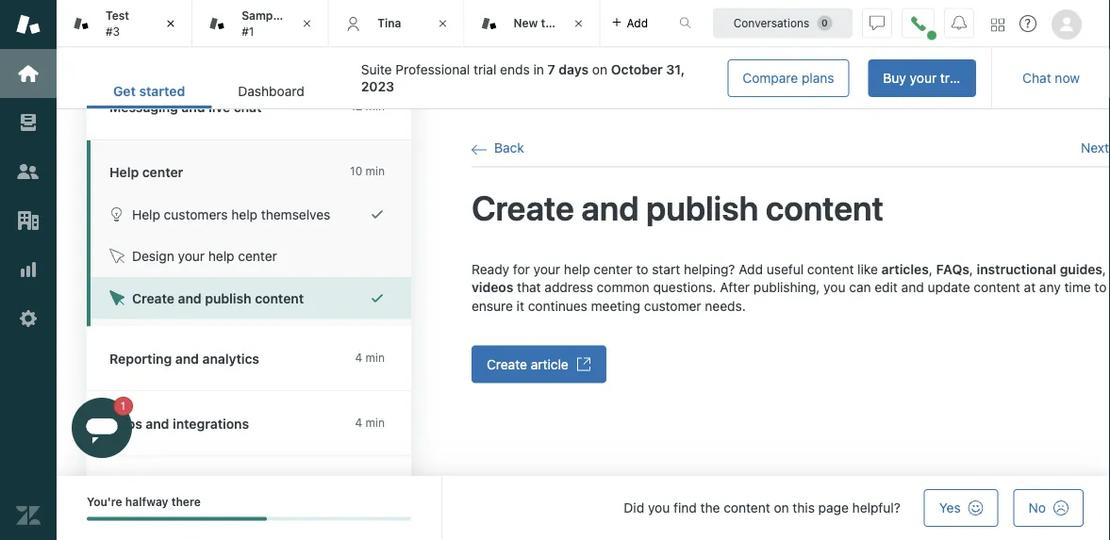 Task type: vqa. For each thing, say whether or not it's contained in the screenshot.
'create' in the Create and publish content button
yes



Task type: describe. For each thing, give the bounding box(es) containing it.
october 31, 2023
[[361, 62, 685, 94]]

your for design
[[178, 249, 205, 264]]

there
[[172, 496, 201, 509]]

#3
[[106, 25, 120, 38]]

help for help center
[[109, 165, 139, 180]]

can
[[850, 280, 872, 296]]

buy
[[884, 70, 907, 86]]

zendesk products image
[[992, 18, 1005, 32]]

next button
[[1082, 140, 1111, 157]]

analytics
[[202, 351, 260, 367]]

12
[[351, 100, 363, 113]]

add
[[627, 17, 648, 30]]

to inside the ready for your help center to start helping? add useful content like articles , faqs , instructional guides , o videos
[[637, 262, 649, 277]]

7
[[548, 62, 556, 77]]

4 for apps and integrations
[[355, 416, 363, 429]]

continues
[[528, 298, 588, 314]]

#1
[[242, 25, 254, 38]]

article
[[531, 357, 569, 372]]

page
[[819, 501, 849, 516]]

4 min for integrations
[[355, 416, 385, 429]]

compare plans
[[743, 70, 835, 86]]

needs.
[[705, 298, 746, 314]]

did you find the content on this page helpful?
[[624, 501, 901, 516]]

and right apps
[[146, 416, 169, 432]]

your for buy
[[910, 70, 937, 86]]

chat now
[[1023, 70, 1081, 86]]

help center heading
[[87, 141, 412, 193]]

close image for new ticket
[[570, 14, 588, 33]]

3 , from the left
[[1103, 262, 1107, 277]]

videos
[[472, 280, 514, 296]]

messaging and live chat
[[109, 100, 262, 115]]

after
[[720, 280, 750, 296]]

create article button
[[472, 346, 607, 384]]

help center
[[109, 165, 183, 180]]

zendesk image
[[16, 504, 41, 529]]

new
[[514, 16, 538, 30]]

customers image
[[16, 160, 41, 184]]

your inside the ready for your help center to start helping? add useful content like articles , faqs , instructional guides , o videos
[[534, 262, 561, 277]]

region containing ready for your help center to start helping? add useful content like
[[472, 260, 1111, 541]]

plans
[[802, 70, 835, 86]]

ends
[[500, 62, 530, 77]]

edit
[[875, 280, 898, 296]]

suite
[[361, 62, 392, 77]]

0 horizontal spatial you
[[648, 501, 670, 516]]

on inside section
[[593, 62, 608, 77]]

ready for your help center to start helping? add useful content like articles , faqs , instructional guides , o videos
[[472, 262, 1111, 296]]

create and publish content inside button
[[132, 291, 304, 306]]

10
[[350, 165, 363, 178]]

trial for professional
[[474, 62, 497, 77]]

admin image
[[16, 307, 41, 331]]

min for help center
[[366, 165, 385, 178]]

tina tab
[[329, 0, 465, 47]]

get started image
[[16, 61, 41, 86]]

views image
[[16, 110, 41, 135]]

content inside the ready for your help center to start helping? add useful content like articles , faqs , instructional guides , o videos
[[808, 262, 855, 277]]

meeting
[[591, 298, 641, 314]]

started
[[139, 84, 185, 99]]

and inside button
[[178, 291, 202, 306]]

close image for #1
[[298, 14, 316, 33]]

tab containing test
[[57, 0, 193, 47]]

test #3
[[106, 9, 129, 38]]

this
[[793, 501, 815, 516]]

compare plans button
[[728, 59, 850, 97]]

reporting
[[109, 351, 172, 367]]

create inside content-title region
[[472, 188, 575, 228]]

dashboard
[[238, 84, 305, 99]]

center inside the ready for your help center to start helping? add useful content like articles , faqs , instructional guides , o videos
[[594, 262, 633, 277]]

create inside button
[[132, 291, 175, 306]]

footer containing did you find the content on this page helpful?
[[57, 477, 1111, 541]]

helpful?
[[853, 501, 901, 516]]

time
[[1065, 280, 1092, 296]]

publish inside content-title region
[[647, 188, 759, 228]]

it
[[517, 298, 525, 314]]

design your help center button
[[91, 235, 412, 277]]

publish inside button
[[205, 291, 252, 306]]

you're
[[87, 496, 122, 509]]

october
[[611, 62, 663, 77]]

start
[[652, 262, 681, 277]]

chat
[[234, 100, 262, 115]]

reporting and analytics
[[109, 351, 260, 367]]

tina
[[378, 16, 402, 30]]

like
[[858, 262, 879, 277]]

center inside heading
[[142, 165, 183, 180]]

for
[[513, 262, 530, 277]]

that address common questions. after publishing, you can edit and update content at any time to ensure it continues meeting customer needs.
[[472, 280, 1107, 314]]

instructional
[[977, 262, 1057, 277]]

tabs tab list
[[57, 0, 660, 47]]

themselves
[[261, 207, 331, 222]]

get started
[[113, 84, 185, 99]]

organizations image
[[16, 209, 41, 233]]

ticket
[[541, 16, 573, 30]]

messaging
[[109, 100, 178, 115]]

guides
[[1061, 262, 1103, 277]]

4 min for analytics
[[355, 351, 385, 364]]

buy your trial button
[[869, 59, 977, 97]]

add button
[[601, 0, 660, 46]]

ensure
[[472, 298, 513, 314]]

create and publish content inside content-title region
[[472, 188, 884, 228]]

10 min
[[350, 165, 385, 178]]

articles
[[882, 262, 929, 277]]



Task type: locate. For each thing, give the bounding box(es) containing it.
min inside help center heading
[[366, 165, 385, 178]]

4 for reporting and analytics
[[355, 351, 363, 364]]

region
[[472, 260, 1111, 541]]

create and publish content button
[[91, 277, 412, 319]]

and left "analytics"
[[175, 351, 199, 367]]

, up 'update' at the bottom of the page
[[970, 262, 974, 277]]

content inside button
[[255, 291, 304, 306]]

center up common
[[594, 262, 633, 277]]

create down design
[[132, 291, 175, 306]]

close image up days
[[570, 14, 588, 33]]

create and publish content up start
[[472, 188, 884, 228]]

help down help center
[[132, 207, 160, 222]]

help for themselves
[[232, 207, 258, 222]]

1 horizontal spatial close image
[[570, 14, 588, 33]]

chat now button
[[1008, 59, 1096, 97]]

new ticket tab
[[465, 0, 601, 47]]

trial down notifications image
[[941, 70, 964, 86]]

faqs
[[937, 262, 970, 277]]

section
[[346, 59, 977, 97]]

0 horizontal spatial your
[[178, 249, 205, 264]]

main element
[[0, 0, 57, 541]]

2 close image from the left
[[570, 14, 588, 33]]

new ticket
[[514, 16, 573, 30]]

0 horizontal spatial to
[[637, 262, 649, 277]]

0 horizontal spatial ,
[[929, 262, 933, 277]]

center
[[142, 165, 183, 180], [238, 249, 277, 264], [594, 262, 633, 277]]

conversations
[[734, 17, 810, 30]]

close image inside "new ticket" tab
[[570, 14, 588, 33]]

trial left the ends
[[474, 62, 497, 77]]

publish down the design your help center button
[[205, 291, 252, 306]]

create and publish content down the 'design your help center'
[[132, 291, 304, 306]]

content up can
[[808, 262, 855, 277]]

1 horizontal spatial center
[[238, 249, 277, 264]]

create down back
[[472, 188, 575, 228]]

halfway
[[125, 496, 168, 509]]

tab list
[[87, 74, 331, 109]]

conversations button
[[714, 8, 853, 38]]

1 vertical spatial create
[[132, 291, 175, 306]]

2 , from the left
[[970, 262, 974, 277]]

1 horizontal spatial ,
[[970, 262, 974, 277]]

3 min from the top
[[366, 351, 385, 364]]

and left live
[[182, 100, 205, 115]]

1 4 from the top
[[355, 351, 363, 364]]

design your help center
[[132, 249, 277, 264]]

help down help customers help themselves
[[208, 249, 235, 264]]

button displays agent's chat status as invisible. image
[[870, 16, 885, 31]]

content
[[766, 188, 884, 228], [808, 262, 855, 277], [974, 280, 1021, 296], [255, 291, 304, 306], [724, 501, 771, 516]]

close image right #1
[[298, 14, 316, 33]]

content right the
[[724, 501, 771, 516]]

you inside that address common questions. after publishing, you can edit and update content at any time to ensure it continues meeting customer needs.
[[824, 280, 846, 296]]

help up address
[[564, 262, 590, 277]]

tab
[[57, 0, 193, 47]]

12 min
[[351, 100, 385, 113]]

October 31, 2023 text field
[[361, 62, 685, 94]]

0 horizontal spatial center
[[142, 165, 183, 180]]

publishing,
[[754, 280, 821, 296]]

0 vertical spatial on
[[593, 62, 608, 77]]

footer
[[57, 477, 1111, 541]]

#1 tab
[[193, 0, 329, 47]]

on
[[593, 62, 608, 77], [774, 501, 790, 516]]

on right days
[[593, 62, 608, 77]]

design
[[132, 249, 174, 264]]

0 vertical spatial 4
[[355, 351, 363, 364]]

0 vertical spatial help
[[109, 165, 139, 180]]

update
[[928, 280, 971, 296]]

1 horizontal spatial your
[[534, 262, 561, 277]]

content down the design your help center button
[[255, 291, 304, 306]]

notifications image
[[952, 16, 967, 31]]

publish up 'helping?'
[[647, 188, 759, 228]]

suite professional trial ends in 7 days on
[[361, 62, 611, 77]]

center inside button
[[238, 249, 277, 264]]

your right for
[[534, 262, 561, 277]]

1 vertical spatial 4 min
[[355, 416, 385, 429]]

close image
[[162, 14, 180, 33], [298, 14, 316, 33]]

2 horizontal spatial your
[[910, 70, 937, 86]]

common
[[597, 280, 650, 296]]

content inside that address common questions. after publishing, you can edit and update content at any time to ensure it continues meeting customer needs.
[[974, 280, 1021, 296]]

your
[[910, 70, 937, 86], [178, 249, 205, 264], [534, 262, 561, 277]]

0 vertical spatial to
[[637, 262, 649, 277]]

0 horizontal spatial trial
[[474, 62, 497, 77]]

live
[[209, 100, 230, 115]]

compare
[[743, 70, 799, 86]]

that
[[517, 280, 541, 296]]

your right design
[[178, 249, 205, 264]]

help inside button
[[132, 207, 160, 222]]

4 min from the top
[[366, 416, 385, 429]]

4 min
[[355, 351, 385, 364], [355, 416, 385, 429]]

1 horizontal spatial publish
[[647, 188, 759, 228]]

in
[[534, 62, 544, 77]]

progress bar image
[[87, 518, 267, 521]]

min for messaging and live chat
[[366, 100, 385, 113]]

4
[[355, 351, 363, 364], [355, 416, 363, 429]]

2 close image from the left
[[298, 14, 316, 33]]

to
[[637, 262, 649, 277], [1095, 280, 1107, 296]]

close image for tina
[[434, 14, 452, 33]]

1 horizontal spatial trial
[[941, 70, 964, 86]]

no
[[1029, 501, 1047, 516]]

close image for #3
[[162, 14, 180, 33]]

help inside the ready for your help center to start helping? add useful content like articles , faqs , instructional guides , o videos
[[564, 262, 590, 277]]

1 min from the top
[[366, 100, 385, 113]]

0 vertical spatial 4 min
[[355, 351, 385, 364]]

you right did
[[648, 501, 670, 516]]

trial for your
[[941, 70, 964, 86]]

apps
[[109, 416, 142, 432]]

1 horizontal spatial you
[[824, 280, 846, 296]]

2023
[[361, 79, 395, 94]]

at
[[1025, 280, 1036, 296]]

help
[[232, 207, 258, 222], [208, 249, 235, 264], [564, 262, 590, 277]]

tab list containing get started
[[87, 74, 331, 109]]

2 vertical spatial create
[[487, 357, 528, 372]]

31,
[[667, 62, 685, 77]]

1 horizontal spatial on
[[774, 501, 790, 516]]

yes
[[940, 501, 961, 516]]

apps and integrations
[[109, 416, 249, 432]]

1 vertical spatial 4
[[355, 416, 363, 429]]

1 vertical spatial help
[[132, 207, 160, 222]]

buy your trial
[[884, 70, 964, 86]]

min for apps and integrations
[[366, 416, 385, 429]]

,
[[929, 262, 933, 277], [970, 262, 974, 277], [1103, 262, 1107, 277]]

your inside the design your help center button
[[178, 249, 205, 264]]

0 horizontal spatial close image
[[162, 14, 180, 33]]

your right 'buy' on the top right of page
[[910, 70, 937, 86]]

min for reporting and analytics
[[366, 351, 385, 364]]

days
[[559, 62, 589, 77]]

find
[[674, 501, 697, 516]]

0 vertical spatial create and publish content
[[472, 188, 884, 228]]

1 close image from the left
[[434, 14, 452, 33]]

to right time
[[1095, 280, 1107, 296]]

content-title region
[[472, 186, 1111, 230]]

close image inside tina tab
[[434, 14, 452, 33]]

yes button
[[925, 490, 999, 528]]

get
[[113, 84, 136, 99]]

help
[[109, 165, 139, 180], [132, 207, 160, 222]]

helping?
[[684, 262, 736, 277]]

help up the design your help center button
[[232, 207, 258, 222]]

on left this
[[774, 501, 790, 516]]

help down messaging
[[109, 165, 139, 180]]

progress-bar progress bar
[[87, 518, 412, 521]]

on inside footer
[[774, 501, 790, 516]]

the
[[701, 501, 721, 516]]

ready
[[472, 262, 510, 277]]

0 horizontal spatial on
[[593, 62, 608, 77]]

1 horizontal spatial create and publish content
[[472, 188, 884, 228]]

0 horizontal spatial publish
[[205, 291, 252, 306]]

add
[[739, 262, 764, 277]]

close image inside #1 tab
[[298, 14, 316, 33]]

min
[[366, 100, 385, 113], [366, 165, 385, 178], [366, 351, 385, 364], [366, 416, 385, 429]]

1 vertical spatial to
[[1095, 280, 1107, 296]]

0 horizontal spatial create and publish content
[[132, 291, 304, 306]]

2 min from the top
[[366, 165, 385, 178]]

0 vertical spatial publish
[[647, 188, 759, 228]]

test
[[106, 9, 129, 22]]

2 4 min from the top
[[355, 416, 385, 429]]

help customers help themselves
[[132, 207, 331, 222]]

2 horizontal spatial ,
[[1103, 262, 1107, 277]]

any
[[1040, 280, 1062, 296]]

and inside that address common questions. after publishing, you can edit and update content at any time to ensure it continues meeting customer needs.
[[902, 280, 925, 296]]

1 horizontal spatial to
[[1095, 280, 1107, 296]]

and down the 'design your help center'
[[178, 291, 202, 306]]

1 , from the left
[[929, 262, 933, 277]]

and up common
[[582, 188, 640, 228]]

trial inside buy your trial 'button'
[[941, 70, 964, 86]]

1 vertical spatial you
[[648, 501, 670, 516]]

content inside footer
[[724, 501, 771, 516]]

1 vertical spatial on
[[774, 501, 790, 516]]

reporting image
[[16, 258, 41, 282]]

1 4 min from the top
[[355, 351, 385, 364]]

0 vertical spatial create
[[472, 188, 575, 228]]

o
[[1111, 262, 1111, 277]]

2 4 from the top
[[355, 416, 363, 429]]

professional
[[396, 62, 470, 77]]

1 horizontal spatial close image
[[298, 14, 316, 33]]

customer
[[644, 298, 702, 314]]

dashboard tab
[[212, 74, 331, 109]]

create inside button
[[487, 357, 528, 372]]

you left can
[[824, 280, 846, 296]]

, left faqs
[[929, 262, 933, 277]]

create left article
[[487, 357, 528, 372]]

help inside heading
[[109, 165, 139, 180]]

you
[[824, 280, 846, 296], [648, 501, 670, 516]]

and inside content-title region
[[582, 188, 640, 228]]

you're halfway there
[[87, 496, 201, 509]]

now
[[1056, 70, 1081, 86]]

and down articles
[[902, 280, 925, 296]]

1 close image from the left
[[162, 14, 180, 33]]

content up useful
[[766, 188, 884, 228]]

zendesk support image
[[16, 12, 41, 37]]

back
[[495, 140, 525, 156]]

trial
[[474, 62, 497, 77], [941, 70, 964, 86]]

center down help customers help themselves button
[[238, 249, 277, 264]]

help for help customers help themselves
[[132, 207, 160, 222]]

next
[[1082, 140, 1110, 156]]

0 vertical spatial you
[[824, 280, 846, 296]]

customers
[[164, 207, 228, 222]]

useful
[[767, 262, 804, 277]]

get help image
[[1020, 15, 1037, 32]]

center up 'customers'
[[142, 165, 183, 180]]

1 vertical spatial publish
[[205, 291, 252, 306]]

questions.
[[654, 280, 717, 296]]

0 horizontal spatial close image
[[434, 14, 452, 33]]

integrations
[[173, 416, 249, 432]]

section containing suite professional trial ends in
[[346, 59, 977, 97]]

1 vertical spatial create and publish content
[[132, 291, 304, 306]]

to inside that address common questions. after publishing, you can edit and update content at any time to ensure it continues meeting customer needs.
[[1095, 280, 1107, 296]]

create article
[[487, 357, 569, 372]]

your inside buy your trial 'button'
[[910, 70, 937, 86]]

2 horizontal spatial center
[[594, 262, 633, 277]]

close image up professional
[[434, 14, 452, 33]]

close image right test #3 at the left of the page
[[162, 14, 180, 33]]

content down instructional at the right of the page
[[974, 280, 1021, 296]]

to left start
[[637, 262, 649, 277]]

close image
[[434, 14, 452, 33], [570, 14, 588, 33]]

help for center
[[208, 249, 235, 264]]

chat
[[1023, 70, 1052, 86]]

, left o
[[1103, 262, 1107, 277]]



